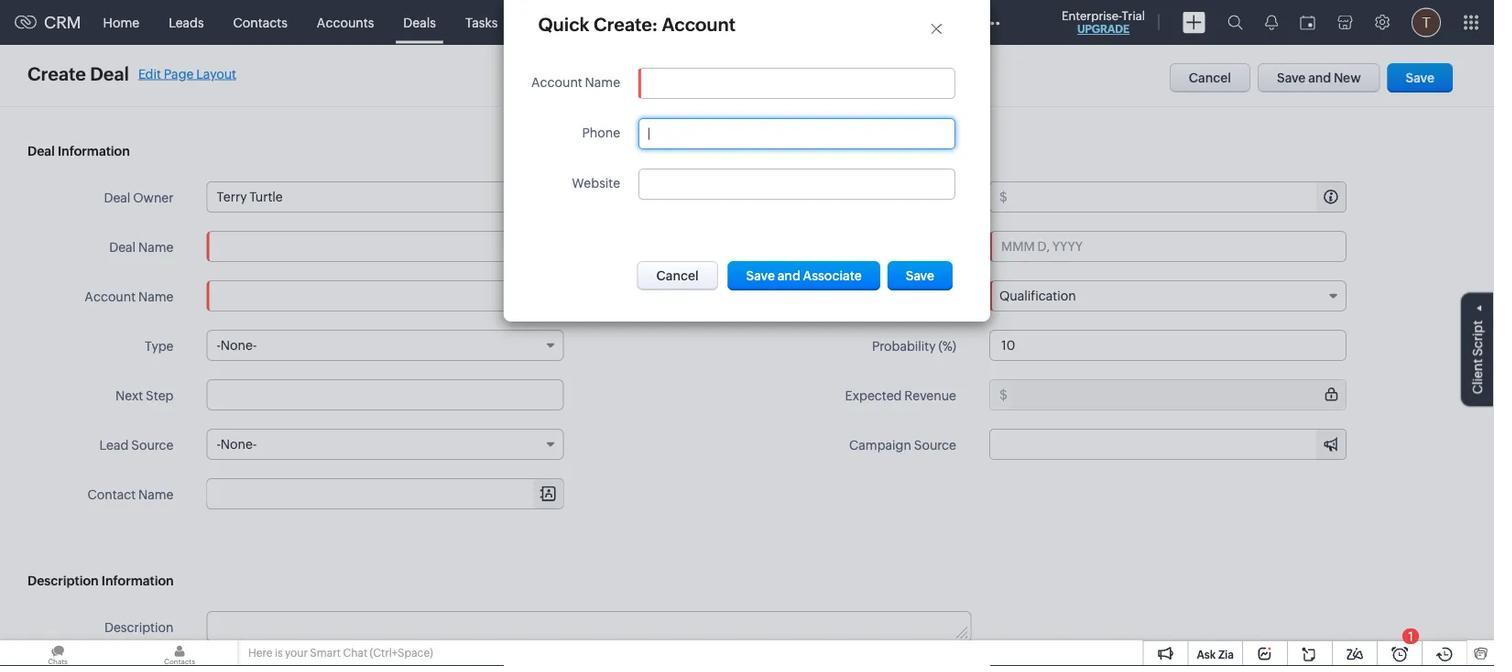 Task type: locate. For each thing, give the bounding box(es) containing it.
1 horizontal spatial description
[[104, 620, 174, 635]]

description
[[27, 574, 99, 588], [104, 620, 174, 635]]

description for description
[[104, 620, 174, 635]]

0 vertical spatial information
[[58, 144, 130, 159]]

accounts link
[[302, 0, 389, 44]]

upgrade
[[1077, 23, 1130, 35]]

information up deal owner
[[58, 144, 130, 159]]

1 save from the left
[[1277, 71, 1306, 85]]

0 horizontal spatial description
[[27, 574, 99, 588]]

0 vertical spatial account
[[531, 75, 583, 90]]

lead source
[[99, 438, 174, 452]]

is
[[275, 647, 283, 659]]

0 vertical spatial account name
[[531, 75, 620, 90]]

source right lead
[[131, 438, 174, 452]]

2 save from the left
[[1406, 71, 1435, 85]]

deal owner
[[104, 190, 174, 205]]

1 vertical spatial information
[[102, 574, 174, 588]]

trial
[[1122, 9, 1145, 22]]

client script
[[1471, 320, 1485, 394]]

1 vertical spatial description
[[104, 620, 174, 635]]

information
[[58, 144, 130, 159], [102, 574, 174, 588]]

chat
[[343, 647, 368, 659]]

home
[[103, 15, 139, 30]]

quick create: account
[[538, 14, 736, 35]]

name right "contact"
[[138, 487, 174, 502]]

account name
[[531, 75, 620, 90], [85, 289, 174, 304]]

1 source from the left
[[131, 438, 174, 452]]

script
[[1471, 320, 1485, 356]]

account
[[531, 75, 583, 90], [85, 289, 136, 304]]

contacts link
[[219, 0, 302, 44]]

here is your smart chat (ctrl+space)
[[248, 647, 433, 659]]

tasks link
[[451, 0, 512, 44]]

account down quick
[[531, 75, 583, 90]]

None text field
[[649, 126, 946, 141], [990, 330, 1347, 361], [207, 379, 564, 410], [649, 126, 946, 141], [990, 330, 1347, 361], [207, 379, 564, 410]]

new
[[1334, 71, 1361, 85]]

0 horizontal spatial source
[[131, 438, 174, 452]]

None submit
[[888, 261, 953, 290]]

deal down the create
[[27, 144, 55, 159]]

account name down the deal name
[[85, 289, 174, 304]]

(%)
[[939, 339, 957, 353]]

save and new
[[1277, 71, 1361, 85]]

stage
[[922, 289, 957, 304]]

deal left owner
[[104, 190, 130, 205]]

type
[[145, 339, 174, 353]]

save right new
[[1406, 71, 1435, 85]]

None button
[[637, 261, 718, 290], [728, 261, 880, 290], [637, 261, 718, 290], [728, 261, 880, 290]]

create
[[27, 63, 86, 84]]

create: account
[[594, 14, 736, 35]]

campaign source
[[849, 438, 957, 452]]

contacts
[[233, 15, 288, 30]]

name up phone
[[585, 75, 620, 90]]

1 horizontal spatial account
[[531, 75, 583, 90]]

deal down deal owner
[[109, 240, 136, 254]]

deal left the edit on the left of the page
[[90, 63, 129, 84]]

0 horizontal spatial account name
[[85, 289, 174, 304]]

ask
[[1197, 648, 1216, 661]]

create deal edit page layout
[[27, 63, 236, 84]]

2 source from the left
[[914, 438, 957, 452]]

name
[[585, 75, 620, 90], [138, 240, 174, 254], [138, 289, 174, 304], [138, 487, 174, 502]]

MMM D, YYYY text field
[[990, 231, 1347, 262]]

save for save and new
[[1277, 71, 1306, 85]]

description information
[[27, 574, 174, 588]]

save for save
[[1406, 71, 1435, 85]]

1 horizontal spatial save
[[1406, 71, 1435, 85]]

page
[[164, 66, 194, 81]]

meetings link
[[512, 0, 597, 44]]

phone
[[582, 126, 620, 140]]

description up contacts image
[[104, 620, 174, 635]]

contacts image
[[122, 640, 237, 666]]

save
[[1277, 71, 1306, 85], [1406, 71, 1435, 85]]

description for description information
[[27, 574, 99, 588]]

cancel
[[1189, 71, 1232, 85]]

(ctrl+space)
[[370, 647, 433, 659]]

website
[[572, 176, 620, 191]]

None text field
[[1010, 182, 1346, 212], [207, 231, 564, 262], [208, 612, 971, 641], [1010, 182, 1346, 212], [207, 231, 564, 262], [208, 612, 971, 641]]

account down the deal name
[[85, 289, 136, 304]]

account name up phone
[[531, 75, 620, 90]]

description up chats image
[[27, 574, 99, 588]]

information for description information
[[102, 574, 174, 588]]

information up contacts image
[[102, 574, 174, 588]]

source
[[131, 438, 174, 452], [914, 438, 957, 452]]

0 horizontal spatial save
[[1277, 71, 1306, 85]]

projects
[[910, 15, 958, 30]]

1 horizontal spatial source
[[914, 438, 957, 452]]

name up "type"
[[138, 289, 174, 304]]

0 vertical spatial description
[[27, 574, 99, 588]]

source right "campaign"
[[914, 438, 957, 452]]

0 horizontal spatial account
[[85, 289, 136, 304]]

zia
[[1219, 648, 1234, 661]]

deal for deal owner
[[104, 190, 130, 205]]

reports link
[[655, 0, 731, 44]]

save left and
[[1277, 71, 1306, 85]]

1 vertical spatial account
[[85, 289, 136, 304]]

deal
[[90, 63, 129, 84], [27, 144, 55, 159], [104, 190, 130, 205], [109, 240, 136, 254]]



Task type: describe. For each thing, give the bounding box(es) containing it.
meetings
[[527, 15, 582, 30]]

projects link
[[895, 0, 973, 44]]

1 horizontal spatial account name
[[531, 75, 620, 90]]

campaign
[[849, 438, 912, 452]]

enterprise-trial upgrade
[[1062, 9, 1145, 35]]

deal information
[[27, 144, 130, 159]]

and
[[1309, 71, 1332, 85]]

client
[[1471, 359, 1485, 394]]

edit page layout link
[[138, 66, 236, 81]]

step
[[146, 388, 174, 403]]

calls link
[[597, 0, 655, 44]]

layout
[[196, 66, 236, 81]]

source for campaign source
[[914, 438, 957, 452]]

deal for deal name
[[109, 240, 136, 254]]

1
[[1408, 629, 1414, 644]]

source for lead source
[[131, 438, 174, 452]]

next
[[115, 388, 143, 403]]

crm link
[[15, 13, 81, 32]]

deal for deal information
[[27, 144, 55, 159]]

save button
[[1388, 63, 1453, 93]]

ask zia
[[1197, 648, 1234, 661]]

chats image
[[0, 640, 115, 666]]

next step
[[115, 388, 174, 403]]

name down owner
[[138, 240, 174, 254]]

deals
[[403, 15, 436, 30]]

quick
[[538, 14, 590, 35]]

deal name
[[109, 240, 174, 254]]

information for deal information
[[58, 144, 130, 159]]

leads link
[[154, 0, 219, 44]]

edit
[[138, 66, 161, 81]]

enterprise-
[[1062, 9, 1122, 22]]

deals link
[[389, 0, 451, 44]]

crm
[[44, 13, 81, 32]]

owner
[[133, 190, 174, 205]]

contact
[[88, 487, 136, 502]]

probability
[[872, 339, 936, 353]]

here
[[248, 647, 273, 659]]

leads
[[169, 15, 204, 30]]

tasks
[[465, 15, 498, 30]]

home link
[[89, 0, 154, 44]]

1 vertical spatial account name
[[85, 289, 174, 304]]

smart
[[310, 647, 341, 659]]

probability (%)
[[872, 339, 957, 353]]

accounts
[[317, 15, 374, 30]]

contact name
[[88, 487, 174, 502]]

lead
[[99, 438, 129, 452]]

cancel button
[[1170, 63, 1251, 93]]

save and new button
[[1258, 63, 1380, 93]]

calls
[[612, 15, 641, 30]]

your
[[285, 647, 308, 659]]

reports
[[670, 15, 717, 30]]

amount
[[908, 190, 957, 205]]



Task type: vqa. For each thing, say whether or not it's contained in the screenshot.
top "ACCOUNT NAME"
yes



